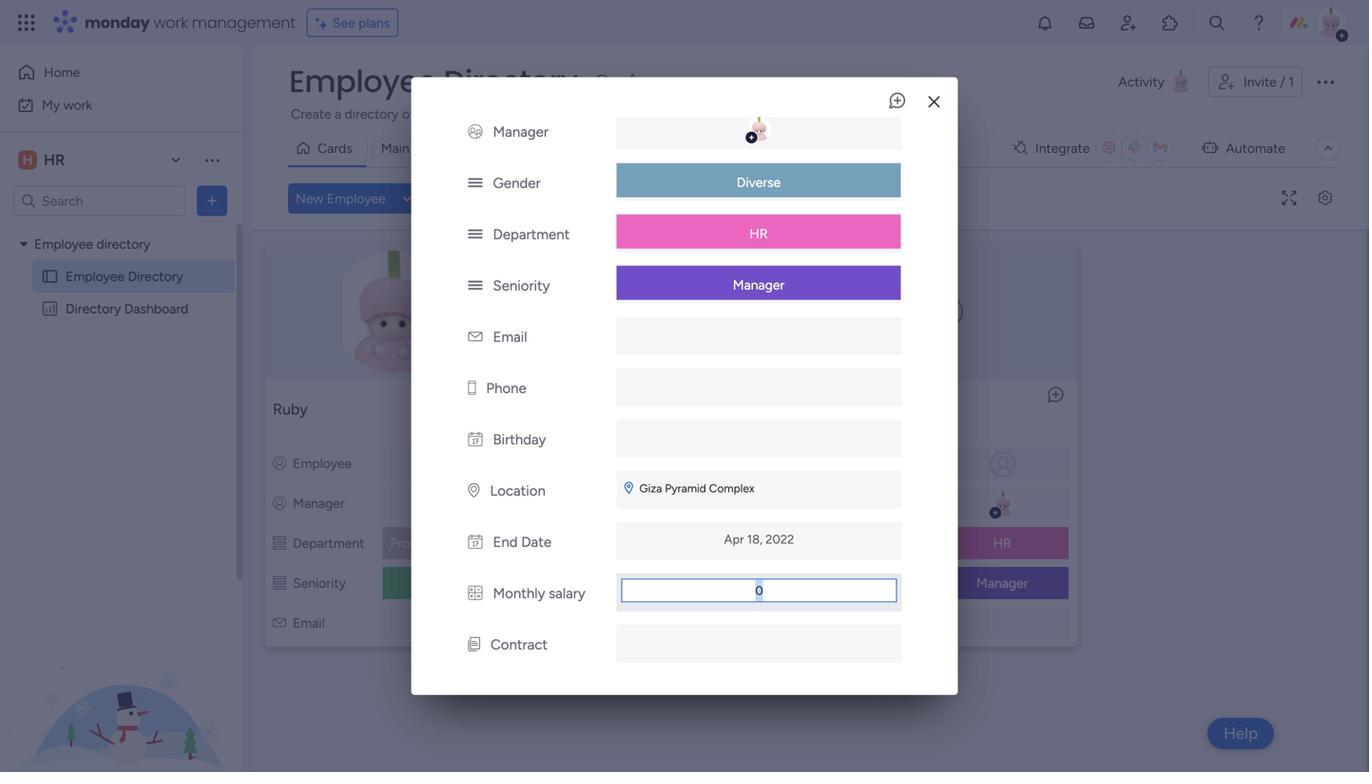 Task type: vqa. For each thing, say whether or not it's contained in the screenshot.
the bottommost Employee Directory
yes



Task type: locate. For each thing, give the bounding box(es) containing it.
0 vertical spatial v2 email column image
[[468, 329, 482, 346]]

integrate
[[1035, 140, 1090, 156]]

new employee button
[[288, 184, 393, 214]]

directory dashboard
[[66, 301, 188, 317]]

2 v2 status outline image from the top
[[273, 576, 286, 592]]

new employee
[[296, 191, 386, 207]]

v2 status outline image right monthly
[[550, 576, 563, 592]]

v2 status outline image right level
[[827, 576, 840, 592]]

0 vertical spatial v2 status image
[[468, 175, 483, 192]]

0 vertical spatial work
[[154, 12, 188, 33]]

card cover image image
[[278, 251, 510, 373], [555, 251, 787, 373], [933, 297, 963, 327]]

invite / 1
[[1244, 74, 1294, 90]]

row group
[[256, 235, 1363, 661]]

2 the from the left
[[1186, 106, 1206, 122]]

it
[[720, 536, 731, 552]]

0 horizontal spatial the
[[755, 106, 775, 122]]

2 horizontal spatial card cover image image
[[933, 297, 963, 327]]

v2 status outline image right "end" on the left of the page
[[550, 536, 563, 552]]

0 vertical spatial employee directory
[[289, 60, 578, 103]]

manager
[[493, 123, 549, 141], [733, 277, 785, 293], [293, 496, 345, 512], [570, 496, 622, 512], [847, 496, 899, 512], [976, 576, 1028, 592]]

work inside button
[[63, 97, 92, 113]]

the right during
[[755, 106, 775, 122]]

None field
[[621, 579, 897, 603]]

1 inside button
[[1289, 74, 1294, 90]]

v2 file column image
[[468, 637, 480, 654]]

department
[[493, 226, 570, 243], [293, 536, 364, 552], [570, 536, 641, 552], [847, 536, 918, 552]]

v2 email column image for manager
[[827, 616, 840, 632]]

1 v2 status image from the top
[[468, 175, 483, 192]]

end
[[493, 534, 518, 551]]

2 vertical spatial directory
[[66, 301, 121, 317]]

rubys email
[[416, 617, 482, 632]]

0 vertical spatial directory
[[345, 106, 399, 122]]

applicant
[[622, 106, 677, 122]]

hr inside workspace selection element
[[44, 151, 65, 169]]

0 vertical spatial directory
[[444, 60, 578, 103]]

see inside see more link
[[867, 105, 890, 121]]

board
[[1113, 106, 1148, 122]]

1 horizontal spatial the
[[1186, 106, 1206, 122]]

location
[[490, 483, 546, 500]]

1 vertical spatial 1
[[621, 401, 627, 419]]

dapulse person column image for employee 3
[[827, 496, 840, 512]]

v2 email column image
[[273, 616, 286, 632]]

close image
[[928, 95, 940, 109]]

hired
[[680, 106, 711, 122]]

directory
[[345, 106, 399, 122], [96, 236, 150, 252]]

2 vertical spatial hr
[[993, 536, 1012, 552]]

directory right 'public dashboard' image
[[66, 301, 121, 317]]

1 vertical spatial v2 status outline image
[[273, 576, 286, 592]]

employee directory
[[34, 236, 150, 252]]

activity button
[[1111, 67, 1201, 97]]

apps image
[[1161, 13, 1180, 32]]

1 vertical spatial see
[[867, 105, 890, 121]]

sort button
[[709, 184, 776, 214]]

see left plans
[[332, 15, 355, 31]]

search everything image
[[1207, 13, 1227, 32]]

employee directory
[[289, 60, 578, 103], [66, 269, 183, 285]]

1 vertical spatial work
[[63, 97, 92, 113]]

card cover image image for employee 1
[[555, 251, 787, 373]]

my
[[42, 97, 60, 113]]

0 vertical spatial 1
[[1289, 74, 1294, 90]]

settings image
[[1310, 192, 1341, 206]]

v2 status outline image for seniority
[[273, 576, 286, 592]]

1 the from the left
[[755, 106, 775, 122]]

junececi7@gmail.com link
[[667, 617, 797, 632]]

the right using
[[1186, 106, 1206, 122]]

work right my
[[63, 97, 92, 113]]

the
[[755, 106, 775, 122], [1186, 106, 1206, 122]]

1
[[1289, 74, 1294, 90], [621, 401, 627, 419]]

list box
[[0, 224, 242, 582]]

level
[[726, 576, 753, 592]]

seniority
[[493, 277, 550, 295], [293, 576, 346, 592], [570, 576, 623, 592], [847, 576, 900, 592]]

see left more
[[867, 105, 890, 121]]

1 horizontal spatial hr
[[750, 226, 768, 242]]

dialog
[[411, 0, 958, 696]]

home button
[[11, 57, 204, 87]]

rubys email link
[[412, 617, 486, 632]]

directory right the a
[[345, 106, 399, 122]]

directory
[[444, 60, 578, 103], [128, 269, 183, 285], [66, 301, 121, 317]]

work
[[154, 12, 188, 33], [63, 97, 92, 113]]

monthly
[[493, 585, 545, 603]]

work for monday
[[154, 12, 188, 33]]

1 horizontal spatial card cover image image
[[555, 251, 787, 373]]

create
[[291, 106, 331, 122]]

see more link
[[865, 104, 926, 123]]

0 horizontal spatial 1
[[621, 401, 627, 419]]

v2 status image
[[468, 175, 483, 192], [468, 226, 483, 243], [468, 277, 483, 295]]

email
[[493, 329, 527, 346], [293, 616, 325, 632], [847, 616, 879, 632], [453, 617, 482, 632]]

work right monday
[[154, 12, 188, 33]]

0 horizontal spatial directory
[[96, 236, 150, 252]]

activity
[[1118, 74, 1165, 90]]

dapulse person column image
[[827, 456, 840, 472]]

see for see plans
[[332, 15, 355, 31]]

0 horizontal spatial employee directory
[[66, 269, 183, 285]]

0 vertical spatial dapulse date column image
[[468, 431, 483, 449]]

dapulse person column image
[[273, 456, 286, 472], [273, 496, 286, 512], [827, 496, 840, 512]]

plans
[[358, 15, 390, 31]]

0 horizontal spatial v2 email column image
[[468, 329, 482, 346]]

2 vertical spatial v2 status image
[[468, 277, 483, 295]]

1 vertical spatial hr
[[750, 226, 768, 242]]

monday work management
[[85, 12, 295, 33]]

email for employee 3's dapulse person column icon
[[847, 616, 879, 632]]

email for v2 status "icon" related to gender
[[493, 329, 527, 346]]

v2 status outline image for employee 3
[[827, 576, 840, 592]]

option
[[0, 227, 242, 231]]

1 vertical spatial dapulse date column image
[[468, 534, 483, 551]]

1 horizontal spatial see
[[867, 105, 890, 121]]

department for manager
[[493, 226, 570, 243]]

v2 email column image
[[468, 329, 482, 346], [827, 616, 840, 632]]

1 horizontal spatial 1
[[1289, 74, 1294, 90]]

gender
[[493, 175, 541, 192]]

automate
[[1226, 140, 1285, 156]]

process
[[851, 106, 898, 122]]

1 v2 status outline image from the top
[[273, 536, 286, 552]]

dapulse date column image left "end" on the left of the page
[[468, 534, 483, 551]]

main table button
[[367, 133, 458, 164]]

dapulse date column image left birthday
[[468, 431, 483, 449]]

hr for manager
[[750, 226, 768, 242]]

employee directory up current
[[289, 60, 578, 103]]

my work button
[[11, 90, 204, 120]]

0 vertical spatial v2 status outline image
[[273, 536, 286, 552]]

diverse
[[737, 174, 781, 190]]

directory up past in the top left of the page
[[444, 60, 578, 103]]

monthly salary
[[493, 585, 585, 603]]

workspace image
[[18, 150, 37, 171]]

2 v2 status image from the top
[[468, 226, 483, 243]]

0 horizontal spatial work
[[63, 97, 92, 113]]

department inside dialog
[[493, 226, 570, 243]]

0 vertical spatial hr
[[44, 151, 65, 169]]

automatically
[[926, 106, 1006, 122]]

1 vertical spatial v2 status image
[[468, 226, 483, 243]]

v2 status outline image
[[550, 536, 563, 552], [550, 576, 563, 592], [827, 576, 840, 592]]

select product image
[[17, 13, 36, 32]]

v2 status outline image
[[273, 536, 286, 552], [273, 576, 286, 592]]

sort
[[739, 191, 765, 207]]

2 dapulse date column image from the top
[[468, 534, 483, 551]]

see inside see plans button
[[332, 15, 355, 31]]

0 vertical spatial see
[[332, 15, 355, 31]]

v2 multiple person column image
[[468, 123, 483, 141]]

0 horizontal spatial hr
[[44, 151, 65, 169]]

1 dapulse date column image from the top
[[468, 431, 483, 449]]

see plans button
[[307, 9, 399, 37]]

1 vertical spatial directory
[[128, 269, 183, 285]]

giza
[[639, 482, 662, 496]]

department for executive
[[293, 536, 364, 552]]

1 horizontal spatial work
[[154, 12, 188, 33]]

directory down search in workspace field
[[96, 236, 150, 252]]

can
[[902, 106, 923, 122]]

2 horizontal spatial hr
[[993, 536, 1012, 552]]

junececi7@gmail.com
[[671, 617, 793, 632]]

1 horizontal spatial v2 email column image
[[827, 616, 840, 632]]

2 horizontal spatial directory
[[444, 60, 578, 103]]

3 v2 status image from the top
[[468, 277, 483, 295]]

0 horizontal spatial card cover image image
[[278, 251, 510, 373]]

employee directory up directory dashboard at the left
[[66, 269, 183, 285]]

0 horizontal spatial see
[[332, 15, 355, 31]]

phone
[[486, 380, 526, 397]]

caret down image
[[20, 238, 28, 251]]

invite
[[1244, 74, 1277, 90]]

1 vertical spatial employee directory
[[66, 269, 183, 285]]

dapulse date column image
[[468, 431, 483, 449], [468, 534, 483, 551]]

directory up dashboard
[[128, 269, 183, 285]]

1 vertical spatial v2 email column image
[[827, 616, 840, 632]]



Task type: describe. For each thing, give the bounding box(es) containing it.
production management
[[390, 536, 537, 552]]

lottie animation element
[[0, 581, 242, 773]]

add to favorites image
[[623, 72, 642, 91]]

seniority for employee 3
[[847, 576, 900, 592]]

end date
[[493, 534, 551, 551]]

dashboard
[[124, 301, 188, 317]]

my work
[[42, 97, 92, 113]]

1 horizontal spatial employee directory
[[289, 60, 578, 103]]

invite / 1 button
[[1208, 67, 1303, 97]]

main
[[381, 140, 410, 156]]

card cover image image for ruby
[[278, 251, 510, 373]]

notifications image
[[1035, 13, 1054, 32]]

and
[[465, 106, 487, 122]]

dialog containing manager
[[411, 0, 958, 696]]

1 horizontal spatial directory
[[345, 106, 399, 122]]

using
[[1151, 106, 1183, 122]]

angle down image
[[403, 192, 412, 206]]

autopilot image
[[1202, 135, 1218, 159]]

apr 18, 2022
[[724, 532, 794, 547]]

public board image
[[41, 268, 59, 286]]

current
[[418, 106, 461, 122]]

new
[[296, 191, 324, 207]]

Search in workspace field
[[40, 190, 159, 212]]

mid-
[[698, 576, 726, 592]]

to
[[1072, 106, 1085, 122]]

open full screen image
[[1274, 192, 1304, 206]]

dapulse numbers column image
[[468, 585, 483, 603]]

salary
[[549, 585, 585, 603]]

v2 phone column image
[[468, 380, 476, 397]]

monday
[[85, 12, 150, 33]]

main table
[[381, 140, 444, 156]]

giza pyramid complex
[[639, 482, 754, 496]]

recruitment
[[778, 106, 848, 122]]

dapulse integrations image
[[1014, 141, 1028, 155]]

row group containing ruby
[[256, 235, 1363, 661]]

filter button
[[613, 184, 703, 214]]

0 horizontal spatial directory
[[66, 301, 121, 317]]

Search field
[[458, 185, 515, 212]]

filter by person image
[[525, 189, 556, 208]]

v2 status image for gender
[[468, 175, 483, 192]]

seniority for ruby
[[293, 576, 346, 592]]

a
[[335, 106, 341, 122]]

/
[[1280, 74, 1285, 90]]

v2 status image for seniority
[[468, 277, 483, 295]]

automation
[[1209, 106, 1277, 122]]

help image
[[1249, 13, 1268, 32]]

birthday
[[493, 431, 546, 449]]

see plans
[[332, 15, 390, 31]]

employee 3
[[827, 401, 906, 419]]

see more
[[867, 105, 924, 121]]

collapse board header image
[[1321, 141, 1336, 156]]

show board description image
[[591, 72, 614, 91]]

date
[[521, 534, 551, 551]]

employee inside button
[[327, 191, 386, 207]]

moved
[[1028, 106, 1069, 122]]

rubys
[[416, 617, 450, 632]]

arrow down image
[[681, 187, 703, 210]]

this
[[1088, 106, 1110, 122]]

mid-level
[[698, 576, 753, 592]]

employee 1
[[550, 401, 627, 419]]

past
[[490, 106, 516, 122]]

of
[[402, 106, 415, 122]]

v2 status outline image for employee 1
[[550, 576, 563, 592]]

list box containing employee directory
[[0, 224, 242, 582]]

dapulse date column image for end date
[[468, 534, 483, 551]]

public dashboard image
[[41, 300, 59, 318]]

h
[[23, 152, 33, 168]]

invite members image
[[1119, 13, 1138, 32]]

department for mid-level
[[570, 536, 641, 552]]

during
[[714, 106, 752, 122]]

dapulse date column image for birthday
[[468, 431, 483, 449]]

email for ruby dapulse person column icon
[[293, 616, 325, 632]]

hr for employee
[[993, 536, 1012, 552]]

2022
[[766, 532, 794, 547]]

executive
[[419, 576, 478, 592]]

contract
[[491, 637, 548, 654]]

more
[[893, 105, 924, 121]]

apr
[[724, 532, 744, 547]]

3
[[898, 401, 906, 419]]

work for my
[[63, 97, 92, 113]]

create a directory of current and past employees. each applicant hired during the recruitment process can automatically be moved to this board using the automation center.
[[291, 106, 1322, 122]]

management
[[459, 536, 537, 552]]

cards
[[318, 140, 352, 156]]

seniority for employee 1
[[570, 576, 623, 592]]

filter
[[644, 191, 674, 207]]

1 horizontal spatial directory
[[128, 269, 183, 285]]

center.
[[1281, 106, 1322, 122]]

inbox image
[[1077, 13, 1096, 32]]

ruby anderson image
[[1316, 8, 1346, 38]]

see for see more
[[867, 105, 890, 121]]

complex
[[709, 482, 754, 496]]

workspace selection element
[[18, 149, 68, 172]]

table
[[413, 140, 444, 156]]

management
[[192, 12, 295, 33]]

dapulse person column image for ruby
[[273, 496, 286, 512]]

employees.
[[519, 106, 586, 122]]

lottie animation image
[[0, 581, 242, 773]]

be
[[1010, 106, 1025, 122]]

production
[[390, 536, 456, 552]]

ruby
[[273, 401, 308, 419]]

v2 status outline image for department
[[273, 536, 286, 552]]

v2 status image for department
[[468, 226, 483, 243]]

v2 email column image for gender
[[468, 329, 482, 346]]

cards button
[[288, 133, 367, 164]]

1 vertical spatial directory
[[96, 236, 150, 252]]

Employee Directory field
[[284, 60, 582, 103]]

help
[[1224, 724, 1258, 744]]

employee directory inside list box
[[66, 269, 183, 285]]

home
[[44, 64, 80, 80]]

help button
[[1208, 719, 1274, 750]]

each
[[590, 106, 619, 122]]

18,
[[747, 532, 763, 547]]

v2 location column image
[[468, 483, 480, 500]]



